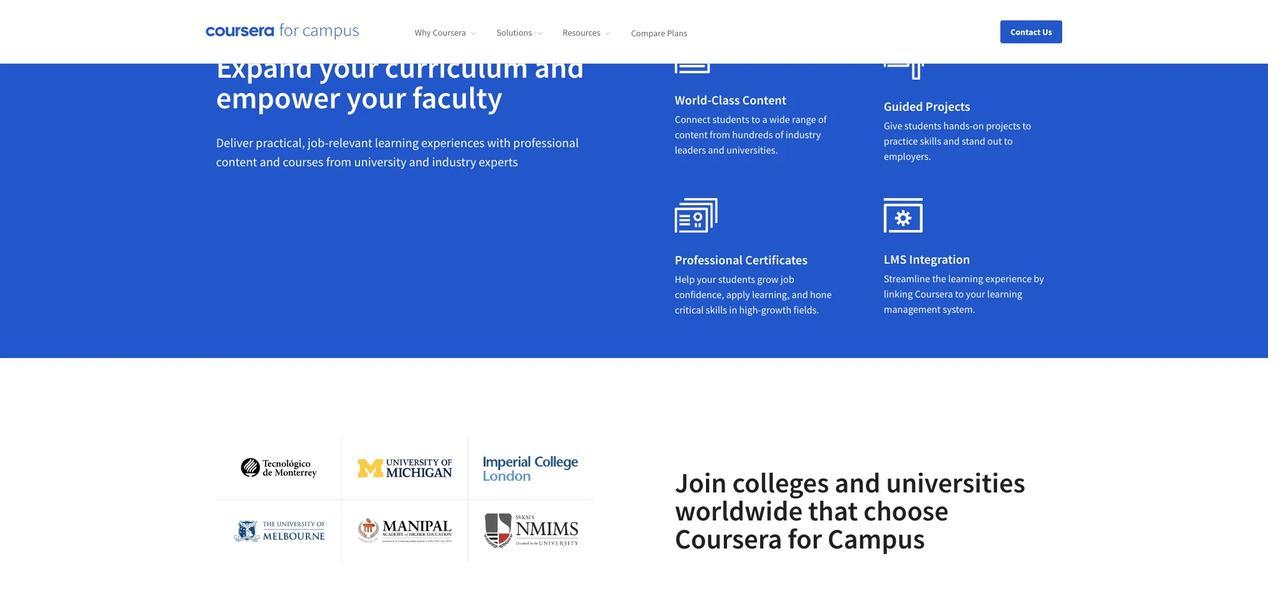 Task type: vqa. For each thing, say whether or not it's contained in the screenshot.
'search field'
no



Task type: describe. For each thing, give the bounding box(es) containing it.
world-class content image
[[675, 198, 718, 233]]

to inside lms integration streamline the learning experience by linking coursera to your learning management system.
[[955, 287, 964, 300]]

universities.
[[727, 143, 778, 156]]

contact us button
[[1000, 20, 1063, 43]]

connect
[[675, 113, 711, 125]]

class
[[712, 92, 740, 107]]

compare
[[631, 27, 665, 38]]

on
[[973, 119, 984, 132]]

industry for and
[[432, 153, 476, 169]]

your inside lms integration streamline the learning experience by linking coursera to your learning management system.
[[966, 287, 985, 300]]

deliver practical, job-relevant learning experiences with professional content and courses from university and industry experts
[[216, 134, 579, 169]]

and inside world-class content connect students to a wide range of content  from hundreds of industry leaders and universities.
[[708, 143, 725, 156]]

courses
[[283, 153, 324, 169]]

tecnológico de monterrey image
[[232, 458, 327, 479]]

expand your curriculum and empower your faculty
[[216, 48, 584, 116]]

from for relevant
[[326, 153, 352, 169]]

experiences
[[421, 134, 485, 150]]

and inside professional certificates help your students grow job confidence, apply learning, and hone critical skills in high-growth fields.
[[792, 288, 808, 301]]

hundreds
[[732, 128, 773, 141]]

lms
[[884, 251, 907, 267]]

to right the out
[[1004, 134, 1013, 147]]

icon website image
[[675, 41, 711, 73]]

range
[[792, 113, 816, 125]]

the university of melbourne image
[[233, 505, 326, 557]]

practice
[[884, 134, 918, 147]]

hone
[[810, 288, 832, 301]]

and inside guided projects give students hands-on projects to practice skills and stand out to employers.
[[944, 134, 960, 147]]

professional
[[675, 251, 743, 267]]

expand
[[216, 48, 313, 86]]

students for certificates
[[718, 273, 755, 285]]

0 horizontal spatial of
[[775, 128, 784, 141]]

industry for of
[[786, 128, 821, 141]]

employers.
[[884, 150, 931, 162]]

deliver
[[216, 134, 253, 150]]

to right projects
[[1023, 119, 1032, 132]]

empower
[[216, 78, 340, 116]]

projects
[[926, 98, 970, 114]]

and down experiences on the top
[[409, 153, 430, 169]]

coursera inside join colleges and universities worldwide that choose coursera for campus
[[675, 521, 782, 556]]

0 vertical spatial of
[[818, 113, 827, 125]]

solutions link
[[497, 27, 542, 38]]

content inside deliver practical, job-relevant learning experiences with professional content and courses from university and industry experts
[[216, 153, 257, 169]]

the
[[932, 272, 946, 285]]

colleges
[[733, 465, 829, 500]]

world-class content connect students to a wide range of content  from hundreds of industry leaders and universities.
[[675, 92, 827, 156]]

experience
[[986, 272, 1032, 285]]

content
[[743, 92, 787, 107]]

to inside world-class content connect students to a wide range of content  from hundreds of industry leaders and universities.
[[752, 113, 760, 125]]

skills inside guided projects give students hands-on projects to practice skills and stand out to employers.
[[920, 134, 941, 147]]

compare plans
[[631, 27, 688, 38]]

compare plans link
[[631, 27, 688, 38]]

critical
[[675, 303, 704, 316]]

skills inside professional certificates help your students grow job confidence, apply learning, and hone critical skills in high-growth fields.
[[706, 303, 727, 316]]

resources link
[[563, 27, 611, 38]]

from for connect
[[710, 128, 730, 141]]

with
[[487, 134, 511, 150]]

curriculum
[[385, 48, 528, 86]]

apply
[[726, 288, 750, 301]]

hands-
[[944, 119, 973, 132]]

universities
[[886, 465, 1026, 500]]

nmims image
[[484, 514, 578, 548]]

contact
[[1011, 26, 1041, 37]]

projects
[[986, 119, 1021, 132]]

solutions
[[497, 27, 532, 38]]

professional certificates help your students grow job confidence, apply learning, and hone critical skills in high-growth fields.
[[675, 251, 832, 316]]

integration icon image
[[884, 198, 923, 232]]

us
[[1043, 26, 1052, 37]]

2 vertical spatial learning
[[987, 287, 1022, 300]]



Task type: locate. For each thing, give the bounding box(es) containing it.
learning up university at the top left of the page
[[375, 134, 419, 150]]

your inside professional certificates help your students grow job confidence, apply learning, and hone critical skills in high-growth fields.
[[697, 273, 716, 285]]

2 vertical spatial coursera
[[675, 521, 782, 556]]

help
[[675, 273, 695, 285]]

that
[[808, 493, 858, 528]]

2 horizontal spatial learning
[[987, 287, 1022, 300]]

plans
[[667, 27, 688, 38]]

from down connect
[[710, 128, 730, 141]]

1 horizontal spatial of
[[818, 113, 827, 125]]

coursera inside lms integration streamline the learning experience by linking coursera to your learning management system.
[[915, 287, 953, 300]]

world-
[[675, 92, 712, 107]]

campus
[[828, 521, 925, 556]]

by
[[1034, 272, 1044, 285]]

0 vertical spatial skills
[[920, 134, 941, 147]]

management
[[884, 302, 941, 315]]

manipal university image
[[358, 517, 452, 545]]

job-
[[308, 134, 329, 150]]

learning for system.
[[949, 272, 984, 285]]

students inside guided projects give students hands-on projects to practice skills and stand out to employers.
[[905, 119, 942, 132]]

content up leaders
[[675, 128, 708, 141]]

1 horizontal spatial content
[[675, 128, 708, 141]]

learning down experience
[[987, 287, 1022, 300]]

industry down range
[[786, 128, 821, 141]]

stand
[[962, 134, 986, 147]]

1 vertical spatial content
[[216, 153, 257, 169]]

2 horizontal spatial coursera
[[915, 287, 953, 300]]

learning,
[[752, 288, 790, 301]]

guided
[[884, 98, 923, 114]]

to up the system. in the bottom right of the page
[[955, 287, 964, 300]]

0 vertical spatial from
[[710, 128, 730, 141]]

coursera down join
[[675, 521, 782, 556]]

streamline
[[884, 272, 930, 285]]

1 horizontal spatial skills
[[920, 134, 941, 147]]

1 horizontal spatial learning
[[949, 272, 984, 285]]

professional
[[513, 134, 579, 150]]

guided projects give students hands-on projects to practice skills and stand out to employers.
[[884, 98, 1032, 162]]

0 horizontal spatial content
[[216, 153, 257, 169]]

and up campus
[[835, 465, 881, 500]]

from inside world-class content connect students to a wide range of content  from hundreds of industry leaders and universities.
[[710, 128, 730, 141]]

and
[[534, 48, 584, 86], [944, 134, 960, 147], [708, 143, 725, 156], [260, 153, 280, 169], [409, 153, 430, 169], [792, 288, 808, 301], [835, 465, 881, 500]]

university
[[354, 153, 407, 169]]

0 horizontal spatial skills
[[706, 303, 727, 316]]

learning for and
[[375, 134, 419, 150]]

students up apply
[[718, 273, 755, 285]]

coursera
[[433, 27, 466, 38], [915, 287, 953, 300], [675, 521, 782, 556]]

lms integration streamline the learning experience by linking coursera to your learning management system.
[[884, 251, 1044, 315]]

coursera down the
[[915, 287, 953, 300]]

leaders
[[675, 143, 706, 156]]

industry down experiences on the top
[[432, 153, 476, 169]]

certificates
[[745, 251, 808, 267]]

from
[[710, 128, 730, 141], [326, 153, 352, 169]]

learning inside deliver practical, job-relevant learning experiences with professional content and courses from university and industry experts
[[375, 134, 419, 150]]

1 vertical spatial skills
[[706, 303, 727, 316]]

experts
[[479, 153, 518, 169]]

1 vertical spatial coursera
[[915, 287, 953, 300]]

of
[[818, 113, 827, 125], [775, 128, 784, 141]]

university of michigan image
[[358, 459, 452, 478]]

skills left in
[[706, 303, 727, 316]]

system.
[[943, 302, 975, 315]]

to
[[752, 113, 760, 125], [1023, 119, 1032, 132], [1004, 134, 1013, 147], [955, 287, 964, 300]]

1 vertical spatial from
[[326, 153, 352, 169]]

growth
[[761, 303, 792, 316]]

integration
[[909, 251, 970, 267]]

and up fields.
[[792, 288, 808, 301]]

resources
[[563, 27, 601, 38]]

and right leaders
[[708, 143, 725, 156]]

students
[[713, 113, 750, 125], [905, 119, 942, 132], [718, 273, 755, 285]]

of down the wide
[[775, 128, 784, 141]]

students inside world-class content connect students to a wide range of content  from hundreds of industry leaders and universities.
[[713, 113, 750, 125]]

coursera right the why
[[433, 27, 466, 38]]

1 vertical spatial learning
[[949, 272, 984, 285]]

and down practical,
[[260, 153, 280, 169]]

join
[[675, 465, 727, 500]]

why
[[415, 27, 431, 38]]

skills up employers.
[[920, 134, 941, 147]]

confidence,
[[675, 288, 724, 301]]

and inside join colleges and universities worldwide that choose coursera for campus
[[835, 465, 881, 500]]

faculty
[[412, 78, 503, 116]]

content inside world-class content connect students to a wide range of content  from hundreds of industry leaders and universities.
[[675, 128, 708, 141]]

imperial college london image
[[484, 456, 578, 481]]

1 vertical spatial industry
[[432, 153, 476, 169]]

out
[[988, 134, 1002, 147]]

a
[[762, 113, 768, 125]]

contact us
[[1011, 26, 1052, 37]]

0 horizontal spatial coursera
[[433, 27, 466, 38]]

industry
[[786, 128, 821, 141], [432, 153, 476, 169]]

and inside the expand your curriculum and empower your faculty
[[534, 48, 584, 86]]

why coursera link
[[415, 27, 476, 38]]

choose
[[864, 493, 949, 528]]

1 horizontal spatial from
[[710, 128, 730, 141]]

students up practice
[[905, 119, 942, 132]]

practical,
[[256, 134, 305, 150]]

students down "class"
[[713, 113, 750, 125]]

content down the deliver
[[216, 153, 257, 169]]

and down resources
[[534, 48, 584, 86]]

from down the relevant
[[326, 153, 352, 169]]

skills
[[920, 134, 941, 147], [706, 303, 727, 316]]

students for class
[[713, 113, 750, 125]]

learning right the
[[949, 272, 984, 285]]

relevant
[[329, 134, 372, 150]]

why coursera
[[415, 27, 466, 38]]

worldwide
[[675, 493, 803, 528]]

0 horizontal spatial learning
[[375, 134, 419, 150]]

your
[[319, 48, 379, 86], [346, 78, 406, 116], [697, 273, 716, 285], [966, 287, 985, 300]]

industry inside world-class content connect students to a wide range of content  from hundreds of industry leaders and universities.
[[786, 128, 821, 141]]

of right range
[[818, 113, 827, 125]]

coursera for campus image
[[206, 23, 359, 40]]

content
[[675, 128, 708, 141], [216, 153, 257, 169]]

learning
[[375, 134, 419, 150], [949, 272, 984, 285], [987, 287, 1022, 300]]

grow
[[757, 273, 779, 285]]

students inside professional certificates help your students grow job confidence, apply learning, and hone critical skills in high-growth fields.
[[718, 273, 755, 285]]

0 vertical spatial learning
[[375, 134, 419, 150]]

industry inside deliver practical, job-relevant learning experiences with professional content and courses from university and industry experts
[[432, 153, 476, 169]]

join colleges and universities worldwide that choose coursera for campus
[[675, 465, 1026, 556]]

wide
[[770, 113, 790, 125]]

for
[[788, 521, 822, 556]]

from inside deliver practical, job-relevant learning experiences with professional content and courses from university and industry experts
[[326, 153, 352, 169]]

and down hands-
[[944, 134, 960, 147]]

linking
[[884, 287, 913, 300]]

high-
[[739, 303, 761, 316]]

0 horizontal spatial industry
[[432, 153, 476, 169]]

0 horizontal spatial from
[[326, 153, 352, 169]]

in
[[729, 303, 737, 316]]

give
[[884, 119, 903, 132]]

guided projects icon image
[[884, 41, 924, 79]]

0 vertical spatial content
[[675, 128, 708, 141]]

1 vertical spatial of
[[775, 128, 784, 141]]

0 vertical spatial coursera
[[433, 27, 466, 38]]

fields.
[[794, 303, 819, 316]]

to left a
[[752, 113, 760, 125]]

0 vertical spatial industry
[[786, 128, 821, 141]]

1 horizontal spatial industry
[[786, 128, 821, 141]]

1 horizontal spatial coursera
[[675, 521, 782, 556]]

job
[[781, 273, 795, 285]]



